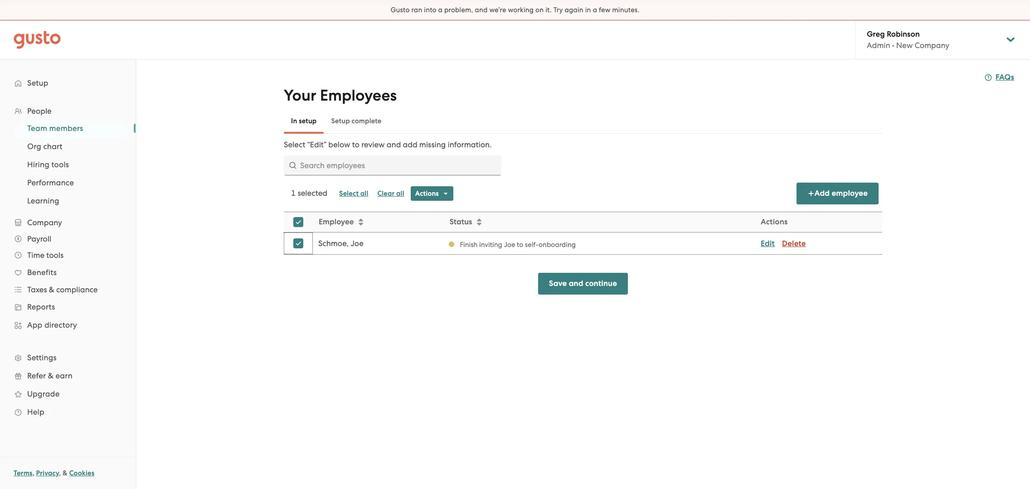 Task type: describe. For each thing, give the bounding box(es) containing it.
performance
[[27, 178, 74, 187]]

learning link
[[16, 193, 127, 209]]

schmoe, joe
[[318, 239, 364, 248]]

faqs button
[[985, 72, 1015, 83]]

gusto ran into a problem, and we're working on it. try again in a few minutes.
[[391, 6, 640, 14]]

taxes & compliance button
[[9, 282, 127, 298]]

payroll button
[[9, 231, 127, 247]]

org
[[27, 142, 41, 151]]

setup for setup
[[27, 78, 48, 88]]

save
[[549, 279, 567, 289]]

& for earn
[[48, 372, 54, 381]]

employees tab list
[[284, 108, 883, 134]]

refer & earn
[[27, 372, 73, 381]]

2 , from the left
[[59, 470, 61, 478]]

company inside dropdown button
[[27, 218, 62, 227]]

it.
[[546, 6, 552, 14]]

problem,
[[445, 6, 473, 14]]

Search employees field
[[284, 156, 502, 176]]

hiring tools link
[[16, 157, 127, 173]]

team members link
[[16, 120, 127, 137]]

terms , privacy , & cookies
[[14, 470, 95, 478]]

to for self-
[[517, 241, 524, 249]]

robinson
[[887, 29, 920, 39]]

your
[[284, 86, 317, 105]]

grid containing employee
[[284, 212, 883, 255]]

new
[[897, 41, 913, 50]]

1
[[291, 189, 296, 198]]

1 a from the left
[[439, 6, 443, 14]]

company button
[[9, 215, 127, 231]]

selected
[[298, 189, 328, 198]]

1 vertical spatial actions
[[761, 217, 788, 227]]

hiring tools
[[27, 160, 69, 169]]

ran
[[412, 6, 423, 14]]

list containing people
[[0, 103, 136, 421]]

hiring
[[27, 160, 49, 169]]

try
[[554, 6, 563, 14]]

in setup
[[291, 117, 317, 125]]

learning
[[27, 196, 59, 206]]

chart
[[43, 142, 63, 151]]

your employees
[[284, 86, 397, 105]]

add employee link
[[797, 183, 879, 205]]

company inside greg robinson admin • new company
[[915, 41, 950, 50]]

minutes.
[[613, 6, 640, 14]]

self-
[[525, 241, 539, 249]]

app directory link
[[9, 317, 127, 333]]

list containing team members
[[0, 119, 136, 210]]

setup complete
[[331, 117, 382, 125]]

employee button
[[313, 213, 443, 232]]

add
[[815, 189, 830, 198]]

app directory
[[27, 321, 77, 330]]

taxes & compliance
[[27, 285, 98, 294]]

earn
[[56, 372, 73, 381]]

gusto navigation element
[[0, 59, 136, 436]]

finish
[[460, 241, 478, 249]]

upgrade link
[[9, 386, 127, 402]]

2 a from the left
[[593, 6, 598, 14]]

app
[[27, 321, 42, 330]]

1 horizontal spatial joe
[[504, 241, 516, 249]]

"edit"
[[307, 140, 327, 149]]

privacy link
[[36, 470, 59, 478]]

add
[[403, 140, 418, 149]]

complete
[[352, 117, 382, 125]]

time
[[27, 251, 45, 260]]

terms link
[[14, 470, 33, 478]]

continue
[[586, 279, 617, 289]]

and inside 'button'
[[569, 279, 584, 289]]

setup
[[299, 117, 317, 125]]

people button
[[9, 103, 127, 119]]

settings link
[[9, 350, 127, 366]]

in
[[291, 117, 297, 125]]

1 selected status
[[291, 189, 328, 198]]

all for select all
[[361, 190, 369, 198]]

employees
[[320, 86, 397, 105]]

clear all button
[[373, 186, 409, 201]]



Task type: locate. For each thing, give the bounding box(es) containing it.
save and continue button
[[538, 273, 628, 295]]

org chart
[[27, 142, 63, 151]]

0 vertical spatial company
[[915, 41, 950, 50]]

admin
[[867, 41, 891, 50]]

2 list from the top
[[0, 119, 136, 210]]

clear
[[378, 190, 395, 198]]

all right the clear
[[397, 190, 405, 198]]

a right in
[[593, 6, 598, 14]]

tools inside dropdown button
[[46, 251, 64, 260]]

0 horizontal spatial joe
[[351, 239, 364, 248]]

company up the 'payroll'
[[27, 218, 62, 227]]

refer & earn link
[[9, 368, 127, 384]]

1 horizontal spatial all
[[397, 190, 405, 198]]

people
[[27, 107, 52, 116]]

we're
[[490, 6, 507, 14]]

1 horizontal spatial a
[[593, 6, 598, 14]]

few
[[599, 6, 611, 14]]

refer
[[27, 372, 46, 381]]

select inside select all button
[[339, 190, 359, 198]]

greg
[[867, 29, 885, 39]]

tools
[[51, 160, 69, 169], [46, 251, 64, 260]]

delete
[[783, 239, 806, 248]]

0 vertical spatial tools
[[51, 160, 69, 169]]

faqs
[[996, 73, 1015, 82]]

1 all from the left
[[361, 190, 369, 198]]

taxes
[[27, 285, 47, 294]]

inviting
[[480, 241, 503, 249]]

benefits link
[[9, 264, 127, 281]]

all left the clear
[[361, 190, 369, 198]]

1 , from the left
[[33, 470, 34, 478]]

1 vertical spatial company
[[27, 218, 62, 227]]

Select all rows on this page checkbox
[[289, 212, 308, 232]]

Select row checkbox
[[289, 234, 308, 254]]

& left earn
[[48, 372, 54, 381]]

employee
[[832, 189, 868, 198]]

clear all
[[378, 190, 405, 198]]

benefits
[[27, 268, 57, 277]]

&
[[49, 285, 54, 294], [48, 372, 54, 381], [63, 470, 68, 478]]

and for review
[[387, 140, 401, 149]]

2 vertical spatial and
[[569, 279, 584, 289]]

0 horizontal spatial select
[[284, 140, 306, 149]]

1 selected
[[291, 189, 328, 198]]

0 vertical spatial setup
[[27, 78, 48, 88]]

0 vertical spatial &
[[49, 285, 54, 294]]

greg robinson admin • new company
[[867, 29, 950, 50]]

1 vertical spatial &
[[48, 372, 54, 381]]

select left "edit" on the top left
[[284, 140, 306, 149]]

setup link
[[9, 75, 127, 91]]

grid
[[284, 212, 883, 255]]

edit link
[[761, 239, 775, 248]]

missing
[[420, 140, 446, 149]]

in setup button
[[284, 110, 324, 132]]

team
[[27, 124, 47, 133]]

1 horizontal spatial select
[[339, 190, 359, 198]]

joe right inviting
[[504, 241, 516, 249]]

to for review
[[352, 140, 360, 149]]

and
[[475, 6, 488, 14], [387, 140, 401, 149], [569, 279, 584, 289]]

org chart link
[[16, 138, 127, 155]]

and inside in setup tab panel
[[387, 140, 401, 149]]

0 horizontal spatial company
[[27, 218, 62, 227]]

edit
[[761, 239, 775, 248]]

terms
[[14, 470, 33, 478]]

0 horizontal spatial ,
[[33, 470, 34, 478]]

1 horizontal spatial and
[[475, 6, 488, 14]]

1 horizontal spatial ,
[[59, 470, 61, 478]]

tools right time
[[46, 251, 64, 260]]

0 horizontal spatial all
[[361, 190, 369, 198]]

1 vertical spatial select
[[339, 190, 359, 198]]

& left "cookies" button
[[63, 470, 68, 478]]

team members
[[27, 124, 83, 133]]

members
[[49, 124, 83, 133]]

and for problem,
[[475, 6, 488, 14]]

compliance
[[56, 285, 98, 294]]

0 vertical spatial select
[[284, 140, 306, 149]]

setup for setup complete
[[331, 117, 350, 125]]

and right save at the bottom of page
[[569, 279, 584, 289]]

setup up people
[[27, 78, 48, 88]]

list
[[0, 103, 136, 421], [0, 119, 136, 210]]

schmoe,
[[318, 239, 349, 248]]

0 horizontal spatial to
[[352, 140, 360, 149]]

again
[[565, 6, 584, 14]]

0 horizontal spatial a
[[439, 6, 443, 14]]

save and continue
[[549, 279, 617, 289]]

help
[[27, 408, 44, 417]]

1 horizontal spatial setup
[[331, 117, 350, 125]]

0 horizontal spatial actions
[[415, 190, 439, 198]]

1 vertical spatial setup
[[331, 117, 350, 125]]

, left "cookies" button
[[59, 470, 61, 478]]

actions right clear all
[[415, 190, 439, 198]]

privacy
[[36, 470, 59, 478]]

a right into on the top left of the page
[[439, 6, 443, 14]]

0 vertical spatial actions
[[415, 190, 439, 198]]

0 vertical spatial and
[[475, 6, 488, 14]]

settings
[[27, 353, 57, 362]]

select "edit" below to review and add missing information.
[[284, 140, 492, 149]]

2 horizontal spatial and
[[569, 279, 584, 289]]

payroll
[[27, 235, 51, 244]]

working
[[508, 6, 534, 14]]

performance link
[[16, 175, 127, 191]]

add employee button
[[797, 183, 879, 205]]

joe
[[351, 239, 364, 248], [504, 241, 516, 249]]

1 vertical spatial and
[[387, 140, 401, 149]]

tools down chart
[[51, 160, 69, 169]]

all
[[361, 190, 369, 198], [397, 190, 405, 198]]

setup complete button
[[324, 110, 389, 132]]

0 vertical spatial to
[[352, 140, 360, 149]]

and left add
[[387, 140, 401, 149]]

& right taxes
[[49, 285, 54, 294]]

onboarding
[[539, 241, 576, 249]]

tools for hiring tools
[[51, 160, 69, 169]]

actions button
[[411, 186, 454, 201]]

, left privacy link
[[33, 470, 34, 478]]

to left self- at the right
[[517, 241, 524, 249]]

delete button
[[783, 238, 806, 249]]

setup inside gusto navigation element
[[27, 78, 48, 88]]

time tools button
[[9, 247, 127, 264]]

upgrade
[[27, 390, 60, 399]]

joe right schmoe,
[[351, 239, 364, 248]]

all for clear all
[[397, 190, 405, 198]]

setup inside button
[[331, 117, 350, 125]]

1 vertical spatial to
[[517, 241, 524, 249]]

review
[[362, 140, 385, 149]]

a
[[439, 6, 443, 14], [593, 6, 598, 14]]

company
[[915, 41, 950, 50], [27, 218, 62, 227]]

actions inside actions dropdown button
[[415, 190, 439, 198]]

setup up below
[[331, 117, 350, 125]]

select for select all
[[339, 190, 359, 198]]

in setup tab panel
[[284, 139, 883, 255]]

select up employee
[[339, 190, 359, 198]]

cookies
[[69, 470, 95, 478]]

gusto
[[391, 6, 410, 14]]

& for compliance
[[49, 285, 54, 294]]

select all
[[339, 190, 369, 198]]

0 horizontal spatial and
[[387, 140, 401, 149]]

1 horizontal spatial to
[[517, 241, 524, 249]]

select for select "edit" below to review and add missing information.
[[284, 140, 306, 149]]

status button
[[444, 213, 755, 232]]

1 vertical spatial tools
[[46, 251, 64, 260]]

to right below
[[352, 140, 360, 149]]

and left we're
[[475, 6, 488, 14]]

company right new
[[915, 41, 950, 50]]

1 horizontal spatial company
[[915, 41, 950, 50]]

time tools
[[27, 251, 64, 260]]

1 horizontal spatial actions
[[761, 217, 788, 227]]

in
[[586, 6, 591, 14]]

reports link
[[9, 299, 127, 315]]

& inside dropdown button
[[49, 285, 54, 294]]

2 vertical spatial &
[[63, 470, 68, 478]]

employee
[[319, 217, 354, 227]]

actions up 'edit' link
[[761, 217, 788, 227]]

finish inviting joe to self-onboarding
[[460, 241, 576, 249]]

status
[[450, 217, 472, 227]]

tools for time tools
[[46, 251, 64, 260]]

2 all from the left
[[397, 190, 405, 198]]

1 list from the top
[[0, 103, 136, 421]]

reports
[[27, 303, 55, 312]]

0 horizontal spatial setup
[[27, 78, 48, 88]]

home image
[[14, 31, 61, 49]]

on
[[536, 6, 544, 14]]

•
[[893, 41, 895, 50]]



Task type: vqa. For each thing, say whether or not it's contained in the screenshot.
"to" for self-
yes



